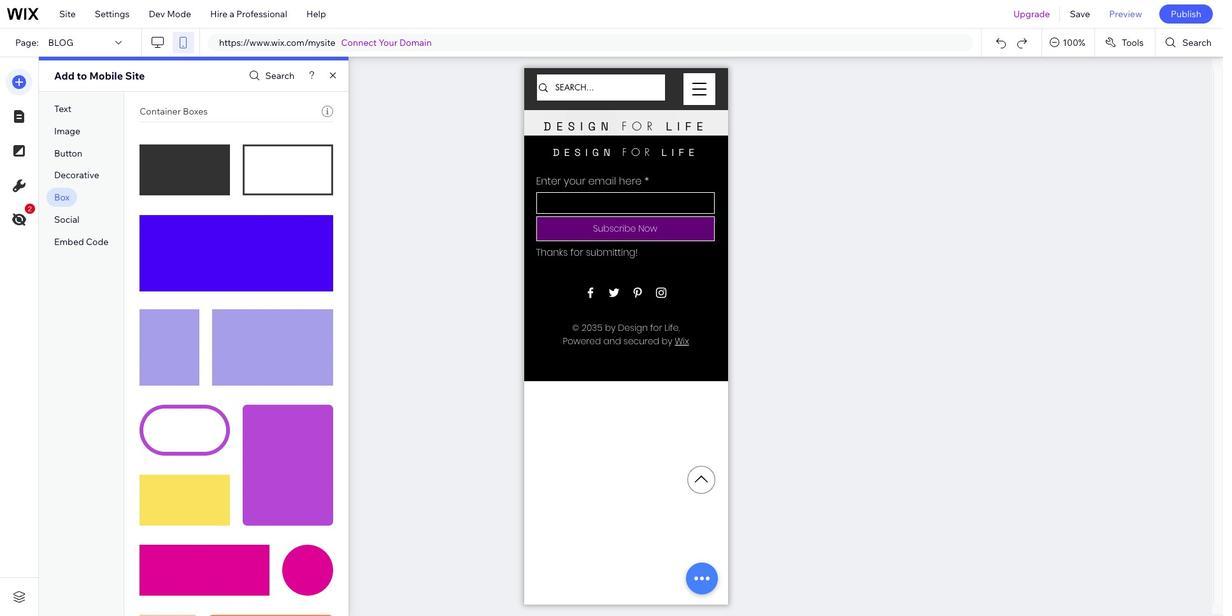 Task type: locate. For each thing, give the bounding box(es) containing it.
mobile
[[89, 69, 123, 82]]

https://www.wix.com/mysite connect your domain
[[219, 37, 432, 48]]

embed
[[54, 236, 84, 248]]

professional
[[236, 8, 287, 20]]

search
[[1183, 37, 1212, 48], [265, 70, 294, 82]]

to
[[77, 69, 87, 82]]

dev
[[149, 8, 165, 20]]

search button
[[1156, 29, 1223, 57], [246, 67, 294, 85]]

add to mobile site
[[54, 69, 145, 82]]

upgrade
[[1013, 8, 1050, 20]]

code
[[86, 236, 108, 248]]

save button
[[1060, 0, 1100, 28]]

0 horizontal spatial site
[[59, 8, 76, 20]]

save
[[1070, 8, 1090, 20]]

search down publish
[[1183, 37, 1212, 48]]

button
[[54, 148, 82, 159]]

decorative
[[54, 170, 99, 181]]

preview button
[[1100, 0, 1152, 28]]

0 horizontal spatial search
[[265, 70, 294, 82]]

search button down publish 'button'
[[1156, 29, 1223, 57]]

2
[[28, 205, 32, 213]]

site
[[59, 8, 76, 20], [125, 69, 145, 82]]

0 vertical spatial search
[[1183, 37, 1212, 48]]

100% button
[[1042, 29, 1094, 57]]

0 vertical spatial search button
[[1156, 29, 1223, 57]]

site right mobile
[[125, 69, 145, 82]]

image
[[54, 125, 80, 137]]

add
[[54, 69, 74, 82]]

1 horizontal spatial site
[[125, 69, 145, 82]]

https://www.wix.com/mysite
[[219, 37, 335, 48]]

search down https://www.wix.com/mysite
[[265, 70, 294, 82]]

publish button
[[1159, 4, 1213, 24]]

hire a professional
[[210, 8, 287, 20]]

site up blog
[[59, 8, 76, 20]]

1 vertical spatial site
[[125, 69, 145, 82]]

1 horizontal spatial search
[[1183, 37, 1212, 48]]

social
[[54, 214, 79, 225]]

domain
[[399, 37, 432, 48]]

boxes
[[183, 106, 208, 117]]

mode
[[167, 8, 191, 20]]

0 horizontal spatial search button
[[246, 67, 294, 85]]

search button down https://www.wix.com/mysite
[[246, 67, 294, 85]]

publish
[[1171, 8, 1201, 20]]



Task type: vqa. For each thing, say whether or not it's contained in the screenshot.
"Media"
no



Task type: describe. For each thing, give the bounding box(es) containing it.
container boxes
[[140, 106, 208, 117]]

tools button
[[1095, 29, 1155, 57]]

your
[[379, 37, 397, 48]]

tools
[[1122, 37, 1144, 48]]

1 vertical spatial search
[[265, 70, 294, 82]]

connect
[[341, 37, 377, 48]]

a
[[230, 8, 234, 20]]

1 vertical spatial search button
[[246, 67, 294, 85]]

box
[[54, 192, 70, 203]]

blog
[[48, 37, 73, 48]]

container
[[140, 106, 181, 117]]

dev mode
[[149, 8, 191, 20]]

0 vertical spatial site
[[59, 8, 76, 20]]

1 horizontal spatial search button
[[1156, 29, 1223, 57]]

settings
[[95, 8, 130, 20]]

preview
[[1109, 8, 1142, 20]]

2 button
[[6, 204, 35, 233]]

text
[[54, 103, 71, 115]]

100%
[[1063, 37, 1085, 48]]

hire
[[210, 8, 228, 20]]

embed code
[[54, 236, 108, 248]]

help
[[306, 8, 326, 20]]



